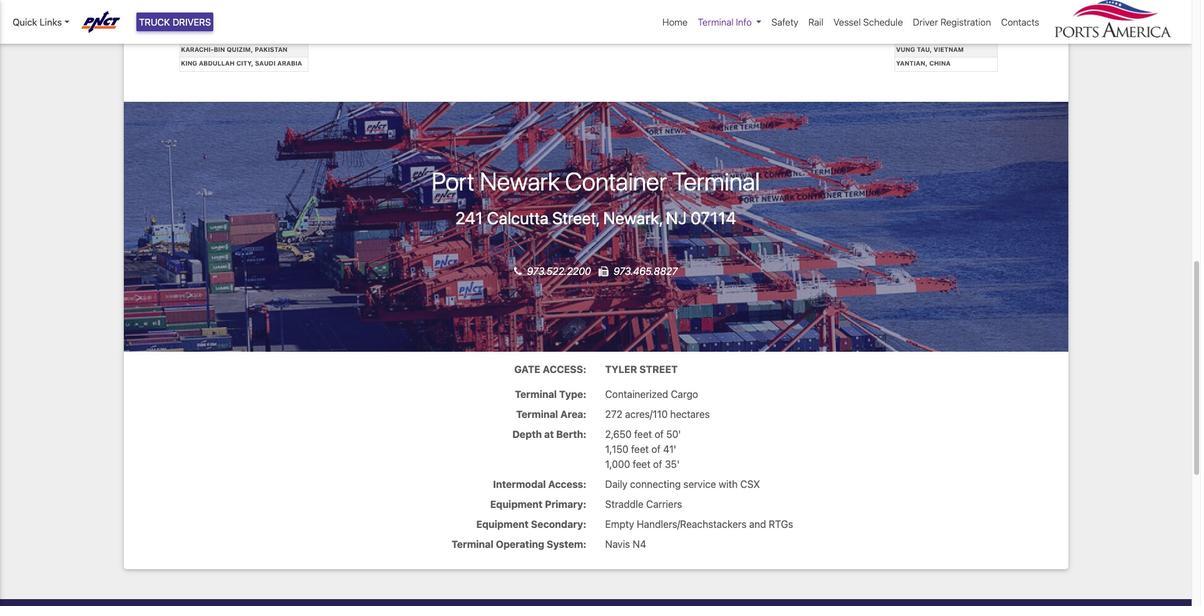 Task type: vqa. For each thing, say whether or not it's contained in the screenshot.
"DRIVER"
yes



Task type: locate. For each thing, give the bounding box(es) containing it.
terminal left info
[[698, 16, 734, 27]]

terminal up depth
[[516, 409, 558, 420]]

port newark container terminal
[[432, 166, 760, 196]]

of left 41'
[[651, 444, 661, 455]]

straddle carriers
[[605, 499, 682, 510]]

depth at berth:
[[512, 429, 586, 440]]

terminal area:
[[516, 409, 586, 420]]

equipment for equipment secondary:
[[476, 519, 529, 530]]

equipment up terminal operating system:
[[476, 519, 529, 530]]

area:
[[560, 409, 586, 420]]

service
[[683, 479, 716, 490]]

info
[[736, 16, 752, 27]]

access: up type:
[[543, 364, 586, 375]]

daily connecting service with csx
[[605, 479, 760, 490]]

home link
[[657, 10, 693, 34]]

feet right 1,000
[[633, 459, 650, 470]]

truck
[[139, 16, 170, 27]]

abdullah
[[199, 59, 235, 67]]

vessel schedule link
[[828, 10, 908, 34]]

equipment for equipment primary:
[[490, 499, 542, 510]]

king
[[181, 59, 197, 67]]

safety
[[771, 16, 798, 27]]

registration
[[940, 16, 991, 27]]

navis n4
[[605, 539, 646, 550]]

jebel
[[181, 31, 201, 39]]

feet down acres/110
[[634, 429, 652, 440]]

hong
[[181, 17, 201, 25]]

safety link
[[766, 10, 803, 34]]

home
[[662, 16, 688, 27]]

feet right 1,150
[[631, 444, 649, 455]]

daily
[[605, 479, 627, 490]]

terminal left operating
[[451, 539, 493, 550]]

navis
[[605, 539, 630, 550]]

carriers
[[646, 499, 682, 510]]

empty
[[605, 519, 634, 530]]

of left 35'
[[653, 459, 662, 470]]

valencia,
[[896, 17, 931, 25]]

quick links
[[13, 16, 62, 27]]

vessel
[[833, 16, 861, 27]]

terminal for type:
[[515, 389, 557, 400]]

karachi-
[[181, 45, 214, 53]]

973.465.8827
[[613, 266, 678, 277]]

2 vertical spatial feet
[[633, 459, 650, 470]]

feet
[[634, 429, 652, 440], [631, 444, 649, 455], [633, 459, 650, 470]]

driver
[[913, 16, 938, 27]]

haifa, israel
[[181, 3, 228, 11]]

schedule
[[863, 16, 903, 27]]

1 vertical spatial access:
[[548, 479, 586, 490]]

berth:
[[556, 429, 586, 440]]

driver registration link
[[908, 10, 996, 34]]

41'
[[663, 444, 676, 455]]

yantian,
[[896, 59, 928, 67]]

access: up primary:
[[548, 479, 586, 490]]

rail image
[[371, 0, 821, 20]]

equipment
[[490, 499, 542, 510], [476, 519, 529, 530]]

terminal up terminal area:
[[515, 389, 557, 400]]

straddle
[[605, 499, 644, 510]]

0 vertical spatial access:
[[543, 364, 586, 375]]

35'
[[665, 459, 680, 470]]

0 vertical spatial feet
[[634, 429, 652, 440]]

drivers
[[173, 16, 211, 27]]

0 vertical spatial equipment
[[490, 499, 542, 510]]

equipment down intermodal
[[490, 499, 542, 510]]

street,
[[552, 208, 599, 228]]

ali,
[[203, 31, 215, 39]]

terminal info link
[[693, 10, 766, 34]]

intermodal
[[493, 479, 546, 490]]

1 vertical spatial equipment
[[476, 519, 529, 530]]

empty handlers/reachstackers and rtgs
[[605, 519, 793, 530]]

quizim,
[[227, 45, 253, 53]]

1 vertical spatial of
[[651, 444, 661, 455]]

truck drivers
[[139, 16, 211, 27]]

containerized cargo
[[605, 389, 698, 400]]

of left 50'
[[654, 429, 664, 440]]

cargo
[[671, 389, 698, 400]]

access: for gate access:
[[543, 364, 586, 375]]

tau,
[[917, 45, 932, 53]]

spain
[[933, 17, 953, 25]]

gate
[[514, 364, 540, 375]]

access:
[[543, 364, 586, 375], [548, 479, 586, 490]]

nj
[[666, 208, 687, 228]]

quick
[[13, 16, 37, 27]]

bin
[[214, 45, 225, 53]]

system:
[[547, 539, 586, 550]]

quick links link
[[13, 15, 69, 29]]

terminal operating system:
[[451, 539, 586, 550]]



Task type: describe. For each thing, give the bounding box(es) containing it.
272 acres/110 hectares
[[605, 409, 710, 420]]

karachi-bin quizim, pakistan
[[181, 45, 287, 53]]

with
[[719, 479, 738, 490]]

hectares
[[670, 409, 710, 420]]

contacts link
[[996, 10, 1044, 34]]

terminal up 07114
[[672, 166, 760, 196]]

port
[[432, 166, 475, 196]]

kong
[[202, 17, 221, 25]]

access: for intermodal access:
[[548, 479, 586, 490]]

2 vertical spatial of
[[653, 459, 662, 470]]

2,650
[[605, 429, 632, 440]]

rail link
[[803, 10, 828, 34]]

terminal for info
[[698, 16, 734, 27]]

china
[[929, 59, 951, 67]]

1,150
[[605, 444, 628, 455]]

50'
[[666, 429, 681, 440]]

street
[[639, 364, 678, 375]]

containerized
[[605, 389, 668, 400]]

n4
[[633, 539, 646, 550]]

driver registration
[[913, 16, 991, 27]]

city,
[[236, 59, 253, 67]]

241
[[455, 208, 483, 228]]

1,000
[[605, 459, 630, 470]]

gate access:
[[514, 364, 586, 375]]

container
[[565, 166, 667, 196]]

saudi
[[255, 59, 276, 67]]

csx
[[740, 479, 760, 490]]

rtgs
[[769, 519, 793, 530]]

yantian, china
[[896, 59, 951, 67]]

king abdullah city, saudi arabia
[[181, 59, 302, 67]]

newark
[[480, 166, 560, 196]]

equipment primary:
[[490, 499, 586, 510]]

hong kong
[[181, 17, 221, 25]]

equipment secondary:
[[476, 519, 586, 530]]

intermodal access:
[[493, 479, 586, 490]]

terminal for operating
[[451, 539, 493, 550]]

operating
[[496, 539, 544, 550]]

type:
[[559, 389, 586, 400]]

links
[[40, 16, 62, 27]]

handlers/reachstackers
[[637, 519, 747, 530]]

1 vertical spatial feet
[[631, 444, 649, 455]]

at
[[544, 429, 554, 440]]

terminal for area:
[[516, 409, 558, 420]]

u.a.e
[[217, 31, 235, 39]]

connecting
[[630, 479, 681, 490]]

depth
[[512, 429, 542, 440]]

0 vertical spatial of
[[654, 429, 664, 440]]

pakistan
[[255, 45, 287, 53]]

newark,
[[603, 208, 662, 228]]

and
[[749, 519, 766, 530]]

truck drivers link
[[136, 12, 213, 32]]

terminal info
[[698, 16, 752, 27]]

valencia, spain
[[896, 17, 953, 25]]

07114
[[690, 208, 736, 228]]

arabia
[[277, 59, 302, 67]]

272
[[605, 409, 622, 420]]

241 calcutta street,                         newark, nj 07114
[[455, 208, 736, 228]]

jebel ali, u.a.e
[[181, 31, 235, 39]]

acres/110
[[625, 409, 668, 420]]

haifa,
[[181, 3, 203, 11]]

secondary:
[[531, 519, 586, 530]]

vietnam
[[934, 45, 964, 53]]

contacts
[[1001, 16, 1039, 27]]

vung tau, vietnam
[[896, 45, 964, 53]]

israel
[[205, 3, 228, 11]]

calcutta
[[487, 208, 548, 228]]



